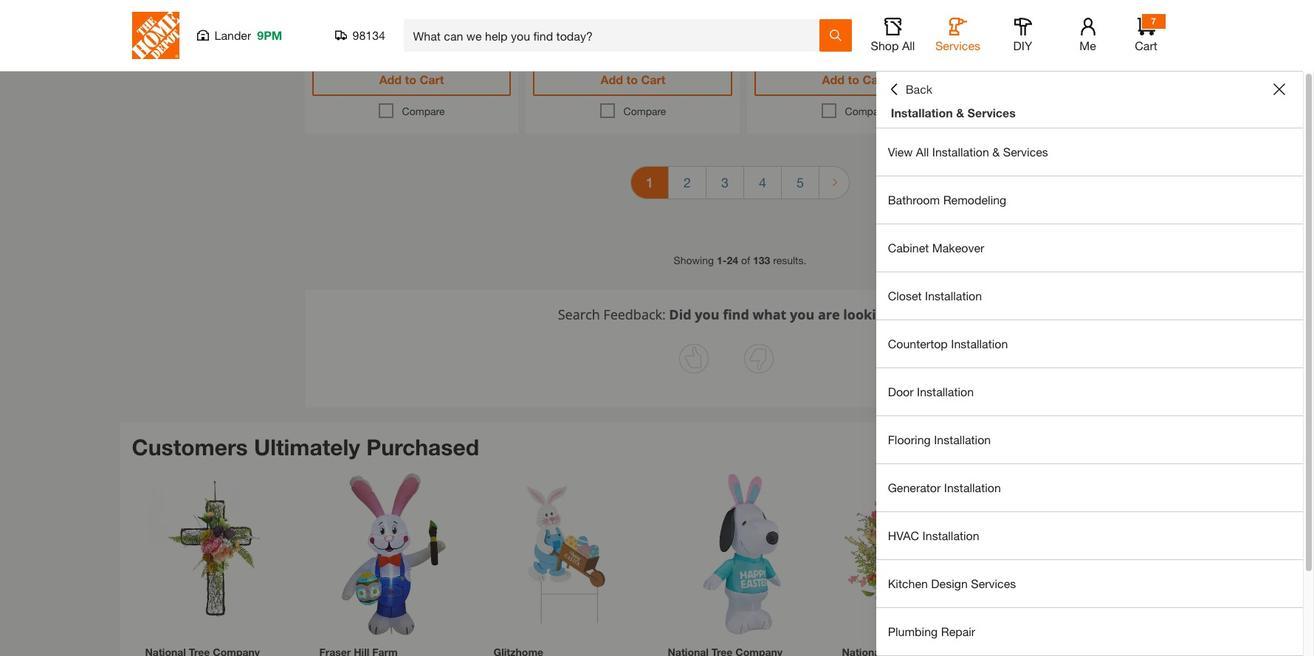 Task type: locate. For each thing, give the bounding box(es) containing it.
add to cart down me
[[1044, 72, 1109, 86]]

4 to from the left
[[1070, 72, 1081, 86]]

view
[[888, 145, 913, 159]]

compare
[[402, 105, 445, 117], [624, 105, 666, 117], [845, 105, 888, 117]]

add
[[379, 72, 402, 86], [601, 72, 623, 86], [822, 72, 845, 86], [1044, 72, 1066, 86]]

add to cart for third add to cart button from the right
[[601, 72, 666, 86]]

flooring installation link
[[876, 417, 1303, 464]]

plumbing
[[888, 625, 938, 639]]

services up view all installation & services
[[968, 106, 1016, 120]]

4 add to cart from the left
[[1044, 72, 1109, 86]]

2 link
[[669, 167, 706, 199]]

generator
[[888, 481, 941, 495]]

&
[[956, 106, 965, 120], [993, 145, 1000, 159]]

add for third add to cart button from the right
[[601, 72, 623, 86]]

2 add to cart button from the left
[[534, 63, 733, 96]]

shop all
[[871, 38, 915, 52]]

all
[[902, 38, 915, 52], [916, 145, 929, 159]]

door installation link
[[876, 369, 1303, 416]]

menu containing view all installation & services
[[876, 128, 1303, 657]]

2 add to cart from the left
[[601, 72, 666, 86]]

services up remodeling
[[1003, 145, 1049, 159]]

menu
[[876, 128, 1303, 657]]

2 to from the left
[[627, 72, 638, 86]]

cart 7
[[1135, 16, 1158, 52]]

hvac installation
[[888, 529, 980, 543]]

3 add to cart button from the left
[[755, 63, 954, 96]]

to for 3rd add to cart button from left
[[848, 72, 860, 86]]

cart for first add to cart button from the right
[[1084, 72, 1109, 86]]

navigation
[[297, 156, 1183, 244]]

all inside view all installation & services link
[[916, 145, 929, 159]]

installation for closet
[[925, 289, 982, 303]]

add to cart for 4th add to cart button from right
[[379, 72, 444, 86]]

What can we help you find today? search field
[[413, 20, 819, 51]]

4 ft. bunny rabbit painting an easter egg inflatable with lights image
[[312, 474, 474, 636]]

1 horizontal spatial all
[[916, 145, 929, 159]]

cart for third add to cart button from the right
[[641, 72, 666, 86]]

customers
[[132, 434, 248, 461]]

add to cart down shop
[[822, 72, 887, 86]]

shop all button
[[870, 18, 917, 53]]

compare for 3rd add to cart button from left
[[845, 105, 888, 117]]

installation right 'countertop'
[[951, 337, 1008, 351]]

0 horizontal spatial compare
[[402, 105, 445, 117]]

3 add from the left
[[822, 72, 845, 86]]

flooring
[[888, 433, 931, 447]]

all right view
[[916, 145, 929, 159]]

0 vertical spatial all
[[902, 38, 915, 52]]

remodeling
[[944, 193, 1007, 207]]

drawer close image
[[1274, 83, 1286, 95]]

1-
[[717, 254, 727, 266]]

installation
[[891, 106, 953, 120], [933, 145, 989, 159], [925, 289, 982, 303], [951, 337, 1008, 351], [917, 385, 974, 399], [934, 433, 991, 447], [944, 481, 1001, 495], [923, 529, 980, 543]]

all inside shop all 'button'
[[902, 38, 915, 52]]

kitchen design services
[[888, 577, 1016, 591]]

add to cart down 98134
[[379, 72, 444, 86]]

installation right hvac
[[923, 529, 980, 543]]

installation down makeover
[[925, 289, 982, 303]]

& up remodeling
[[993, 145, 1000, 159]]

cabinet
[[888, 241, 929, 255]]

installation for hvac
[[923, 529, 980, 543]]

installation for flooring
[[934, 433, 991, 447]]

3 compare from the left
[[845, 105, 888, 117]]

purchased
[[366, 434, 479, 461]]

2 add from the left
[[601, 72, 623, 86]]

bathroom
[[888, 193, 940, 207]]

services left diy
[[936, 38, 981, 52]]

1 add to cart button from the left
[[312, 63, 511, 96]]

4 add from the left
[[1044, 72, 1066, 86]]

plumbing repair link
[[876, 609, 1303, 656]]

3 add to cart from the left
[[822, 72, 887, 86]]

30.5 in. h wooden easter bunny cart yard stake or wall decor (kd, 2 function) image
[[486, 474, 649, 636]]

door installation
[[888, 385, 974, 399]]

to for 4th add to cart button from right
[[405, 72, 417, 86]]

1 to from the left
[[405, 72, 417, 86]]

add to cart button down shop
[[755, 63, 954, 96]]

0 horizontal spatial all
[[902, 38, 915, 52]]

1 compare from the left
[[402, 105, 445, 117]]

1 add to cart from the left
[[379, 72, 444, 86]]

133
[[753, 254, 770, 266]]

ultimately
[[254, 434, 360, 461]]

1 horizontal spatial compare
[[624, 105, 666, 117]]

shop
[[871, 38, 899, 52]]

closet installation link
[[876, 272, 1303, 320]]

showing 1-24 of 133 results.
[[674, 254, 807, 266]]

bathroom remodeling
[[888, 193, 1007, 207]]

me
[[1080, 38, 1096, 52]]

all right shop
[[902, 38, 915, 52]]

services
[[936, 38, 981, 52], [968, 106, 1016, 120], [1003, 145, 1049, 159], [971, 577, 1016, 591]]

add to cart button down me
[[977, 63, 1176, 96]]

cabinet makeover
[[888, 241, 985, 255]]

add to cart button
[[312, 63, 511, 96], [534, 63, 733, 96], [755, 63, 954, 96], [977, 63, 1176, 96]]

add for 3rd add to cart button from left
[[822, 72, 845, 86]]

services inside view all installation & services link
[[1003, 145, 1049, 159]]

services button
[[935, 18, 982, 53]]

add to cart button down 98134
[[312, 63, 511, 96]]

customers ultimately purchased
[[132, 434, 479, 461]]

3 to from the left
[[848, 72, 860, 86]]

installation right door
[[917, 385, 974, 399]]

add to cart down what can we help you find today? search box
[[601, 72, 666, 86]]

1 add from the left
[[379, 72, 402, 86]]

2 compare from the left
[[624, 105, 666, 117]]

& up view all installation & services
[[956, 106, 965, 120]]

installation for countertop
[[951, 337, 1008, 351]]

& inside menu
[[993, 145, 1000, 159]]

installation down the flooring installation on the right bottom of the page
[[944, 481, 1001, 495]]

services right design
[[971, 577, 1016, 591]]

add to cart button down what can we help you find today? search box
[[534, 63, 733, 96]]

installation down installation & services
[[933, 145, 989, 159]]

0 horizontal spatial &
[[956, 106, 965, 120]]

results.
[[773, 254, 807, 266]]

1 vertical spatial &
[[993, 145, 1000, 159]]

1
[[646, 174, 654, 190]]

cart
[[1135, 38, 1158, 52], [420, 72, 444, 86], [641, 72, 666, 86], [863, 72, 887, 86], [1084, 72, 1109, 86]]

1 link
[[631, 167, 668, 199]]

generator installation
[[888, 481, 1001, 495]]

1 vertical spatial all
[[916, 145, 929, 159]]

1 horizontal spatial &
[[993, 145, 1000, 159]]

installation up generator installation
[[934, 433, 991, 447]]

2 horizontal spatial compare
[[845, 105, 888, 117]]

countertop
[[888, 337, 948, 351]]

repair
[[941, 625, 976, 639]]

diy
[[1014, 38, 1033, 52]]

view all installation & services link
[[876, 128, 1303, 176]]

4 link
[[744, 167, 781, 199]]

makeover
[[933, 241, 985, 255]]

add to cart
[[379, 72, 444, 86], [601, 72, 666, 86], [822, 72, 887, 86], [1044, 72, 1109, 86]]

to
[[405, 72, 417, 86], [627, 72, 638, 86], [848, 72, 860, 86], [1070, 72, 1081, 86]]

plumbing repair
[[888, 625, 976, 639]]



Task type: vqa. For each thing, say whether or not it's contained in the screenshot.
Cart 7 at the top right
yes



Task type: describe. For each thing, give the bounding box(es) containing it.
services inside services button
[[936, 38, 981, 52]]

7
[[1151, 16, 1156, 27]]

installation for generator
[[944, 481, 1001, 495]]

add to cart for 3rd add to cart button from left
[[822, 72, 887, 86]]

installation & services
[[891, 106, 1016, 120]]

door
[[888, 385, 914, 399]]

lander
[[215, 28, 251, 42]]

2
[[684, 174, 691, 190]]

9pm
[[257, 28, 282, 42]]

hvac installation link
[[876, 513, 1303, 560]]

countertop installation
[[888, 337, 1008, 351]]

20 in. flowering pink and green easter wreath image
[[835, 474, 997, 636]]

the home depot logo image
[[132, 12, 179, 59]]

4
[[759, 174, 767, 190]]

closet
[[888, 289, 922, 303]]

24
[[727, 254, 738, 266]]

23 in. floral easter cross image
[[138, 474, 300, 636]]

3
[[721, 174, 729, 190]]

add for 4th add to cart button from right
[[379, 72, 402, 86]]

me button
[[1065, 18, 1112, 53]]

flooring installation
[[888, 433, 994, 447]]

installation for door
[[917, 385, 974, 399]]

add to cart for first add to cart button from the right
[[1044, 72, 1109, 86]]

compare for third add to cart button from the right
[[624, 105, 666, 117]]

design
[[931, 577, 968, 591]]

bathroom remodeling link
[[876, 176, 1303, 224]]

hvac
[[888, 529, 920, 543]]

kitchen
[[888, 577, 928, 591]]

98134 button
[[335, 28, 386, 43]]

19 in. inflatable easter snoopy image
[[661, 474, 823, 636]]

0 vertical spatial &
[[956, 106, 965, 120]]

3 link
[[707, 167, 744, 199]]

view all installation & services
[[888, 145, 1049, 159]]

22 in. h easter egg wreath image
[[1009, 474, 1172, 636]]

all for view
[[916, 145, 929, 159]]

to for third add to cart button from the right
[[627, 72, 638, 86]]

countertop installation link
[[876, 321, 1303, 368]]

to for first add to cart button from the right
[[1070, 72, 1081, 86]]

of
[[741, 254, 750, 266]]

cart for 3rd add to cart button from left
[[863, 72, 887, 86]]

5
[[797, 174, 804, 190]]

all for shop
[[902, 38, 915, 52]]

generator installation link
[[876, 465, 1303, 512]]

back button
[[888, 82, 933, 97]]

98134
[[353, 28, 385, 42]]

lander 9pm
[[215, 28, 282, 42]]

4 add to cart button from the left
[[977, 63, 1176, 96]]

navigation containing 1
[[297, 156, 1183, 244]]

feedback link image
[[1295, 250, 1314, 329]]

closet installation
[[888, 289, 982, 303]]

installation down "back"
[[891, 106, 953, 120]]

cart for 4th add to cart button from right
[[420, 72, 444, 86]]

compare for 4th add to cart button from right
[[402, 105, 445, 117]]

cabinet makeover link
[[876, 224, 1303, 272]]

showing
[[674, 254, 714, 266]]

back
[[906, 82, 933, 96]]

services inside kitchen design services link
[[971, 577, 1016, 591]]

kitchen design services link
[[876, 561, 1303, 608]]

5 link
[[782, 167, 819, 199]]

diy button
[[1000, 18, 1047, 53]]

add for first add to cart button from the right
[[1044, 72, 1066, 86]]



